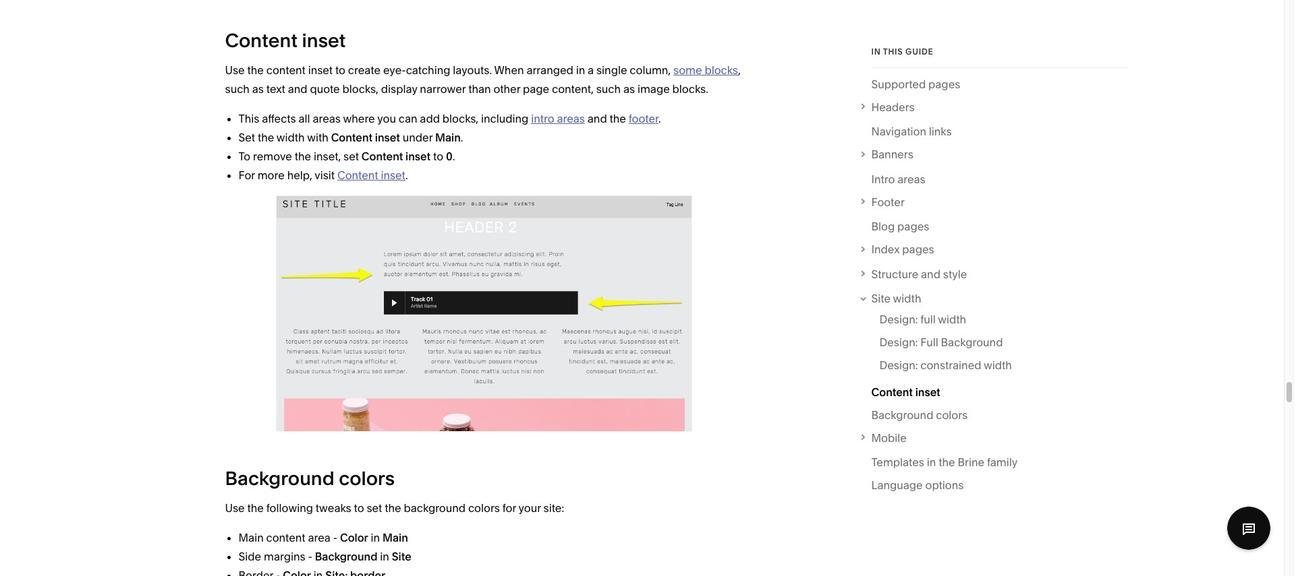 Task type: locate. For each thing, give the bounding box(es) containing it.
1 horizontal spatial content inset link
[[871, 383, 940, 406]]

design: for design: constrained width
[[879, 359, 918, 372]]

design: inside design: full background link
[[879, 336, 918, 349]]

content
[[225, 29, 298, 52], [331, 131, 372, 144], [362, 149, 403, 163], [337, 168, 378, 182], [871, 386, 913, 399]]

to
[[335, 63, 345, 77], [433, 149, 443, 163], [354, 502, 364, 516]]

0 vertical spatial design:
[[879, 313, 918, 327]]

main down use the following tweaks to set the background colors for your site:
[[383, 532, 408, 545]]

0 horizontal spatial such
[[225, 82, 250, 95]]

use the content inset to create eye-catching layouts. when arranged in a single column, some blocks
[[225, 63, 738, 77]]

2 horizontal spatial to
[[433, 149, 443, 163]]

mobile button
[[857, 429, 1127, 448]]

mobile
[[871, 432, 907, 445]]

background colors up mobile
[[871, 409, 968, 422]]

display
[[381, 82, 417, 95]]

site down use the following tweaks to set the background colors for your site:
[[392, 551, 411, 564]]

design: full width
[[879, 313, 966, 327]]

2 horizontal spatial main
[[435, 131, 461, 144]]

2 design: from the top
[[879, 336, 918, 349]]

1 horizontal spatial such
[[596, 82, 621, 95]]

1 vertical spatial content inset
[[871, 386, 940, 399]]

width up design: full width
[[893, 292, 921, 306]]

0 vertical spatial content inset
[[225, 29, 346, 52]]

content inset link right visit
[[337, 168, 405, 182]]

1 use from the top
[[225, 63, 245, 77]]

image
[[638, 82, 670, 95]]

2 such from the left
[[596, 82, 621, 95]]

blocks, inside , such as text and quote blocks, display narrower than other page content, such as image blocks.
[[342, 82, 378, 95]]

design: left full
[[879, 336, 918, 349]]

and left style
[[921, 268, 940, 281]]

background colors
[[871, 409, 968, 422], [225, 468, 395, 491]]

create
[[348, 63, 381, 77]]

site inside dropdown button
[[871, 292, 891, 306]]

1 horizontal spatial content inset
[[871, 386, 940, 399]]

content up 'text'
[[225, 29, 298, 52]]

and
[[288, 82, 307, 95], [587, 112, 607, 125], [921, 268, 940, 281]]

text
[[266, 82, 285, 95]]

width
[[277, 131, 305, 144], [893, 292, 921, 306], [938, 313, 966, 327], [984, 359, 1012, 372]]

structure
[[871, 268, 918, 281]]

intro
[[871, 173, 895, 186]]

0 horizontal spatial main
[[238, 532, 264, 545]]

0 vertical spatial background colors
[[871, 409, 968, 422]]

content down you on the top left
[[362, 149, 403, 163]]

pages up index pages
[[897, 220, 929, 234]]

pages up structure and style
[[902, 243, 934, 257]]

1 vertical spatial design:
[[879, 336, 918, 349]]

the up the 'options'
[[939, 456, 955, 470]]

use for use the following tweaks to set the background colors for your site:
[[225, 502, 245, 516]]

width inside dropdown button
[[893, 292, 921, 306]]

in right color
[[371, 532, 380, 545]]

2 horizontal spatial and
[[921, 268, 940, 281]]

quote
[[310, 82, 340, 95]]

content up "background colors" link
[[871, 386, 913, 399]]

design: down design: full background link
[[879, 359, 918, 372]]

colors up mobile dropdown button
[[936, 409, 968, 422]]

1 vertical spatial blocks,
[[442, 112, 478, 125]]

0 horizontal spatial and
[[288, 82, 307, 95]]

affects
[[262, 112, 296, 125]]

blocks,
[[342, 82, 378, 95], [442, 112, 478, 125]]

main up 0
[[435, 131, 461, 144]]

1 vertical spatial pages
[[897, 220, 929, 234]]

2 vertical spatial and
[[921, 268, 940, 281]]

such up this on the left of page
[[225, 82, 250, 95]]

content inset up "background colors" link
[[871, 386, 940, 399]]

narrower
[[420, 82, 466, 95]]

1 as from the left
[[252, 82, 264, 95]]

1 vertical spatial content inset link
[[871, 383, 940, 406]]

0 horizontal spatial colors
[[339, 468, 395, 491]]

areas right intro at left top
[[557, 112, 585, 125]]

0 vertical spatial content inset link
[[337, 168, 405, 182]]

2 horizontal spatial areas
[[897, 173, 926, 186]]

2 vertical spatial pages
[[902, 243, 934, 257]]

as
[[252, 82, 264, 95], [623, 82, 635, 95]]

0
[[446, 149, 452, 163]]

set up color
[[367, 502, 382, 516]]

blocks, down create
[[342, 82, 378, 95]]

to left 0
[[433, 149, 443, 163]]

index pages link
[[871, 240, 1127, 259]]

can
[[399, 112, 417, 125]]

colors left for
[[468, 502, 500, 516]]

1 horizontal spatial and
[[587, 112, 607, 125]]

0 vertical spatial set
[[343, 149, 359, 163]]

eye-
[[383, 63, 406, 77]]

0 vertical spatial use
[[225, 63, 245, 77]]

catching
[[406, 63, 450, 77]]

blocks, right add
[[442, 112, 478, 125]]

site down structure
[[871, 292, 891, 306]]

0 vertical spatial blocks,
[[342, 82, 378, 95]]

0 horizontal spatial areas
[[313, 112, 341, 125]]

1 content from the top
[[266, 63, 305, 77]]

main up side
[[238, 532, 264, 545]]

including
[[481, 112, 529, 125]]

0 horizontal spatial blocks,
[[342, 82, 378, 95]]

pages inside dropdown button
[[902, 243, 934, 257]]

intro areas
[[871, 173, 926, 186]]

templates in the brine family
[[871, 456, 1018, 470]]

content inset up 'text'
[[225, 29, 346, 52]]

0 vertical spatial to
[[335, 63, 345, 77]]

1 vertical spatial site
[[392, 551, 411, 564]]

- right area
[[333, 532, 337, 545]]

design: inside design: full width link
[[879, 313, 918, 327]]

use up this on the left of page
[[225, 63, 245, 77]]

site
[[871, 292, 891, 306], [392, 551, 411, 564]]

footer link
[[871, 193, 1127, 212]]

structure and style
[[871, 268, 967, 281]]

to right tweaks
[[354, 502, 364, 516]]

some blocks link
[[673, 63, 738, 77]]

width right constrained
[[984, 359, 1012, 372]]

headers link
[[871, 98, 1127, 117]]

content inset
[[225, 29, 346, 52], [871, 386, 940, 399]]

as left 'text'
[[252, 82, 264, 95]]

content up 'text'
[[266, 63, 305, 77]]

2 use from the top
[[225, 502, 245, 516]]

0 vertical spatial and
[[288, 82, 307, 95]]

language
[[871, 479, 923, 493]]

with
[[307, 131, 328, 144]]

as left the image
[[623, 82, 635, 95]]

2 content from the top
[[266, 532, 305, 545]]

design: for design: full background
[[879, 336, 918, 349]]

.
[[658, 112, 661, 125], [461, 131, 463, 144], [452, 149, 455, 163], [405, 168, 408, 182]]

margins
[[264, 551, 305, 564]]

design: full background
[[879, 336, 1003, 349]]

background inside main content area - color in main side margins - background in site
[[315, 551, 377, 564]]

0 horizontal spatial background colors
[[225, 468, 395, 491]]

content inset link
[[337, 168, 405, 182], [871, 383, 940, 406]]

1 vertical spatial set
[[367, 502, 382, 516]]

set
[[343, 149, 359, 163], [367, 502, 382, 516]]

in down use the following tweaks to set the background colors for your site:
[[380, 551, 389, 564]]

1 vertical spatial content
[[266, 532, 305, 545]]

pages down guide
[[928, 78, 960, 91]]

1 horizontal spatial areas
[[557, 112, 585, 125]]

1 vertical spatial and
[[587, 112, 607, 125]]

1 design: from the top
[[879, 313, 918, 327]]

0 vertical spatial -
[[333, 532, 337, 545]]

pages for index pages
[[902, 243, 934, 257]]

use up side
[[225, 502, 245, 516]]

site inside main content area - color in main side margins - background in site
[[392, 551, 411, 564]]

3 design: from the top
[[879, 359, 918, 372]]

1 vertical spatial use
[[225, 502, 245, 516]]

0 vertical spatial pages
[[928, 78, 960, 91]]

content
[[266, 63, 305, 77], [266, 532, 305, 545]]

templates
[[871, 456, 924, 470]]

- down area
[[308, 551, 312, 564]]

1 vertical spatial -
[[308, 551, 312, 564]]

footer link
[[629, 112, 658, 125]]

to left create
[[335, 63, 345, 77]]

0 horizontal spatial -
[[308, 551, 312, 564]]

areas right intro
[[897, 173, 926, 186]]

0 vertical spatial colors
[[936, 409, 968, 422]]

background down color
[[315, 551, 377, 564]]

single
[[596, 63, 627, 77]]

in up the 'options'
[[927, 456, 936, 470]]

content inset link up mobile
[[871, 383, 940, 406]]

0 horizontal spatial site
[[392, 551, 411, 564]]

0 vertical spatial content
[[266, 63, 305, 77]]

set inside this affects all areas where you can add blocks, including intro areas and the footer . set the width with content inset under main . to remove the inset, set content inset to 0 . for more help, visit content inset .
[[343, 149, 359, 163]]

such down single
[[596, 82, 621, 95]]

inset,
[[314, 149, 341, 163]]

1 vertical spatial to
[[433, 149, 443, 163]]

help,
[[287, 168, 312, 182]]

areas up with
[[313, 112, 341, 125]]

1 horizontal spatial colors
[[468, 502, 500, 516]]

design: inside design: constrained width link
[[879, 359, 918, 372]]

2 vertical spatial design:
[[879, 359, 918, 372]]

set right inset,
[[343, 149, 359, 163]]

intro
[[531, 112, 554, 125]]

1 horizontal spatial background colors
[[871, 409, 968, 422]]

1 horizontal spatial main
[[383, 532, 408, 545]]

area
[[308, 532, 330, 545]]

guide
[[905, 47, 933, 57]]

background colors up following
[[225, 468, 395, 491]]

options
[[925, 479, 964, 493]]

use for use the content inset to create eye-catching layouts. when arranged in a single column, some blocks
[[225, 63, 245, 77]]

and right 'text'
[[288, 82, 307, 95]]

some
[[673, 63, 702, 77]]

than
[[468, 82, 491, 95]]

content up margins
[[266, 532, 305, 545]]

index pages
[[871, 243, 934, 257]]

width down affects at left top
[[277, 131, 305, 144]]

the left following
[[247, 502, 264, 516]]

design: constrained width link
[[879, 356, 1012, 379]]

design: down the site width at the bottom of the page
[[879, 313, 918, 327]]

0 horizontal spatial content inset
[[225, 29, 346, 52]]

0 horizontal spatial as
[[252, 82, 264, 95]]

0 horizontal spatial to
[[335, 63, 345, 77]]

brine
[[958, 456, 984, 470]]

0 vertical spatial site
[[871, 292, 891, 306]]

1 horizontal spatial to
[[354, 502, 364, 516]]

to for the
[[354, 502, 364, 516]]

structure and style link
[[871, 265, 1127, 284]]

colors up use the following tweaks to set the background colors for your site:
[[339, 468, 395, 491]]

blog
[[871, 220, 895, 234]]

1 horizontal spatial as
[[623, 82, 635, 95]]

and inside this affects all areas where you can add blocks, including intro areas and the footer . set the width with content inset under main . to remove the inset, set content inset to 0 . for more help, visit content inset .
[[587, 112, 607, 125]]

2 vertical spatial to
[[354, 502, 364, 516]]

and down content,
[[587, 112, 607, 125]]

main
[[435, 131, 461, 144], [238, 532, 264, 545], [383, 532, 408, 545]]

the
[[247, 63, 264, 77], [610, 112, 626, 125], [258, 131, 274, 144], [295, 149, 311, 163], [939, 456, 955, 470], [247, 502, 264, 516], [385, 502, 401, 516]]

layouts.
[[453, 63, 492, 77]]

0 horizontal spatial set
[[343, 149, 359, 163]]

1 horizontal spatial site
[[871, 292, 891, 306]]

1 horizontal spatial set
[[367, 502, 382, 516]]

1 horizontal spatial blocks,
[[442, 112, 478, 125]]



Task type: vqa. For each thing, say whether or not it's contained in the screenshot.
different to the top
no



Task type: describe. For each thing, give the bounding box(es) containing it.
to
[[238, 149, 250, 163]]

navigation
[[871, 125, 926, 139]]

full
[[920, 336, 938, 349]]

pages for blog pages
[[897, 220, 929, 234]]

2 horizontal spatial colors
[[936, 409, 968, 422]]

intro areas link
[[871, 170, 926, 193]]

the up this on the left of page
[[247, 63, 264, 77]]

this
[[883, 47, 903, 57]]

2 as from the left
[[623, 82, 635, 95]]

width inside this affects all areas where you can add blocks, including intro areas and the footer . set the width with content inset under main . to remove the inset, set content inset to 0 . for more help, visit content inset .
[[277, 131, 305, 144]]

main inside this affects all areas where you can add blocks, including intro areas and the footer . set the width with content inset under main . to remove the inset, set content inset to 0 . for more help, visit content inset .
[[435, 131, 461, 144]]

supported
[[871, 78, 926, 91]]

background up mobile
[[871, 409, 933, 422]]

visit
[[315, 168, 335, 182]]

width right the full
[[938, 313, 966, 327]]

1 vertical spatial background colors
[[225, 468, 395, 491]]

supported pages
[[871, 78, 960, 91]]

,
[[738, 63, 741, 77]]

background
[[404, 502, 466, 516]]

design: for design: full width
[[879, 313, 918, 327]]

language options
[[871, 479, 964, 493]]

banners link
[[871, 145, 1127, 164]]

navigation links
[[871, 125, 952, 139]]

design: full width link
[[879, 310, 966, 333]]

column,
[[630, 63, 671, 77]]

site width button
[[857, 290, 1127, 309]]

use the following tweaks to set the background colors for your site:
[[225, 502, 564, 516]]

when
[[494, 63, 524, 77]]

set
[[238, 131, 255, 144]]

page
[[523, 82, 549, 95]]

tweaks
[[316, 502, 351, 516]]

where
[[343, 112, 375, 125]]

full
[[920, 313, 936, 327]]

the right set
[[258, 131, 274, 144]]

language options link
[[871, 477, 964, 500]]

and inside "dropdown button"
[[921, 268, 940, 281]]

links
[[929, 125, 952, 139]]

background up constrained
[[941, 336, 1003, 349]]

blog pages link
[[871, 218, 929, 240]]

footer
[[871, 196, 905, 209]]

the left footer
[[610, 112, 626, 125]]

in this guide
[[871, 47, 933, 57]]

this affects all areas where you can add blocks, including intro areas and the footer . set the width with content inset under main . to remove the inset, set content inset to 0 . for more help, visit content inset .
[[238, 112, 661, 182]]

1 horizontal spatial -
[[333, 532, 337, 545]]

headers
[[871, 100, 915, 114]]

all
[[299, 112, 310, 125]]

in left a
[[576, 63, 585, 77]]

more
[[258, 168, 285, 182]]

main content area - color in main side margins - background in site
[[238, 532, 411, 564]]

arranged
[[527, 63, 573, 77]]

side
[[238, 551, 261, 564]]

for
[[238, 168, 255, 182]]

brine content inset.png image
[[276, 195, 692, 433]]

design: constrained width
[[879, 359, 1012, 372]]

a
[[588, 63, 594, 77]]

supported pages link
[[871, 75, 960, 98]]

content down where
[[331, 131, 372, 144]]

content right visit
[[337, 168, 378, 182]]

background up following
[[225, 468, 334, 491]]

style
[[943, 268, 967, 281]]

blog pages
[[871, 220, 929, 234]]

content,
[[552, 82, 594, 95]]

footer button
[[857, 193, 1127, 212]]

structure and style button
[[857, 265, 1127, 284]]

family
[[987, 456, 1018, 470]]

banners button
[[857, 145, 1127, 164]]

and inside , such as text and quote blocks, display narrower than other page content, such as image blocks.
[[288, 82, 307, 95]]

add
[[420, 112, 440, 125]]

to inside this affects all areas where you can add blocks, including intro areas and the footer . set the width with content inset under main . to remove the inset, set content inset to 0 . for more help, visit content inset .
[[433, 149, 443, 163]]

pages for supported pages
[[928, 78, 960, 91]]

intro areas link
[[531, 112, 585, 125]]

index
[[871, 243, 900, 257]]

site:
[[543, 502, 564, 516]]

1 such from the left
[[225, 82, 250, 95]]

1 vertical spatial colors
[[339, 468, 395, 491]]

the up help,
[[295, 149, 311, 163]]

other
[[494, 82, 520, 95]]

index pages button
[[857, 240, 1127, 259]]

banners
[[871, 148, 913, 162]]

color
[[340, 532, 368, 545]]

blocks, inside this affects all areas where you can add blocks, including intro areas and the footer . set the width with content inset under main . to remove the inset, set content inset to 0 . for more help, visit content inset .
[[442, 112, 478, 125]]

navigation links link
[[871, 122, 952, 145]]

2 vertical spatial colors
[[468, 502, 500, 516]]

you
[[377, 112, 396, 125]]

0 horizontal spatial content inset link
[[337, 168, 405, 182]]

blocks.
[[672, 82, 708, 95]]

, such as text and quote blocks, display narrower than other page content, such as image blocks.
[[225, 63, 741, 95]]

mobile link
[[871, 429, 1127, 448]]

content inside main content area - color in main side margins - background in site
[[266, 532, 305, 545]]

remove
[[253, 149, 292, 163]]

this
[[238, 112, 259, 125]]

design: full background link
[[879, 333, 1003, 356]]

to for eye-
[[335, 63, 345, 77]]

your
[[518, 502, 541, 516]]

site width link
[[871, 290, 1127, 309]]

the left background
[[385, 502, 401, 516]]

site width
[[871, 292, 921, 306]]

footer
[[629, 112, 658, 125]]



